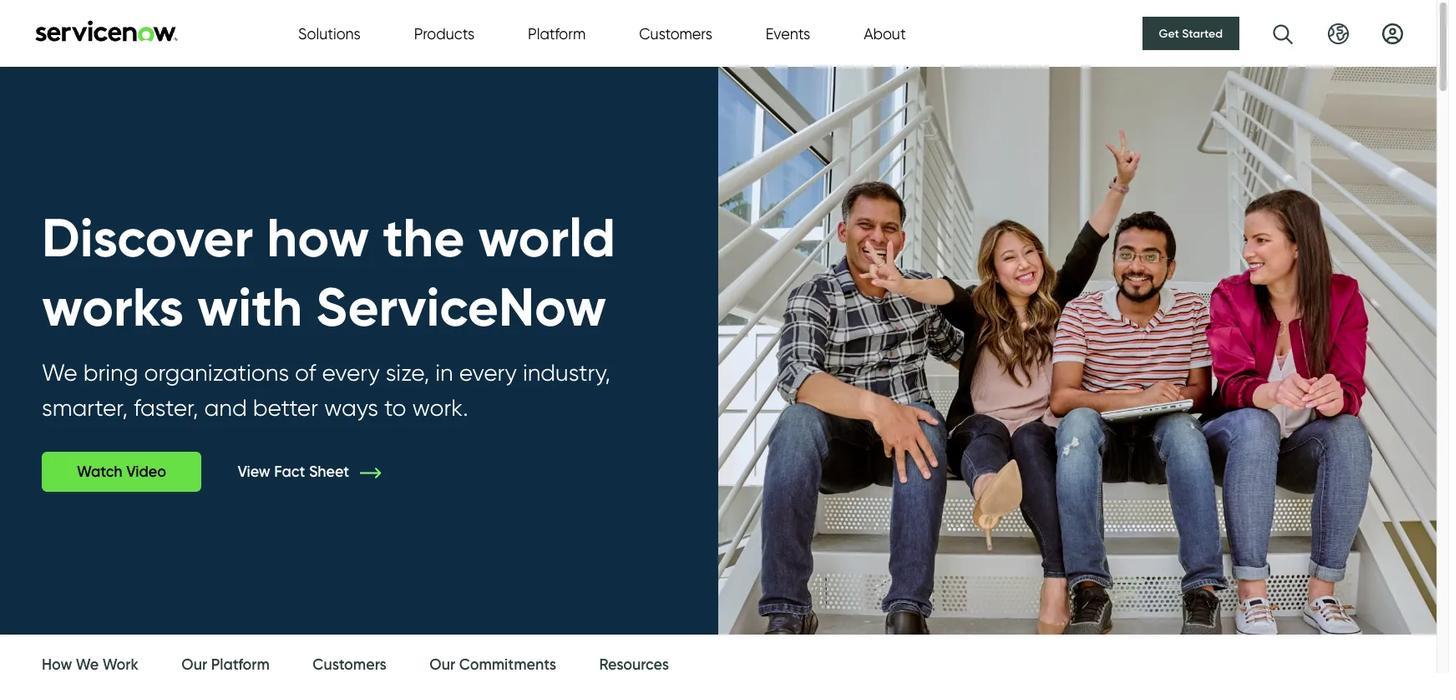 Task type: vqa. For each thing, say whether or not it's contained in the screenshot.
Events and Webinars
no



Task type: locate. For each thing, give the bounding box(es) containing it.
to
[[384, 394, 407, 422]]

the
[[383, 205, 465, 271]]

products
[[414, 25, 475, 42]]

watch
[[77, 463, 123, 481]]

fact
[[274, 463, 305, 481]]

solutions button
[[298, 22, 361, 45]]

1 horizontal spatial every
[[459, 359, 517, 387]]

solutions
[[298, 25, 361, 42]]

view
[[238, 463, 270, 481]]

every right in
[[459, 359, 517, 387]]

world
[[478, 205, 616, 271]]

every
[[322, 359, 380, 387], [459, 359, 517, 387]]

sheet
[[309, 463, 349, 481]]

organizations
[[144, 359, 289, 387]]

watch video link
[[42, 452, 201, 492]]

events button
[[766, 22, 811, 45]]

0 horizontal spatial every
[[322, 359, 380, 387]]

platform
[[528, 25, 586, 42]]

bring
[[83, 359, 138, 387]]

about button
[[864, 22, 906, 45]]

go to servicenow account image
[[1383, 23, 1404, 44]]

get started
[[1159, 26, 1223, 41]]

every up ways
[[322, 359, 380, 387]]

faster,
[[134, 394, 198, 422]]

with
[[197, 274, 303, 340]]

view fact sheet
[[238, 463, 353, 481]]

get started link
[[1143, 17, 1240, 50]]

smarter,
[[42, 394, 128, 422]]



Task type: describe. For each thing, give the bounding box(es) containing it.
2 every from the left
[[459, 359, 517, 387]]

view fact sheet link
[[238, 463, 406, 481]]

work.
[[412, 394, 468, 422]]

servicenow employees celebrating better ways to work together image
[[0, 67, 1437, 635]]

started
[[1183, 26, 1223, 41]]

video
[[126, 463, 166, 481]]

size,
[[386, 359, 430, 387]]

and
[[204, 394, 247, 422]]

customers button
[[639, 22, 713, 45]]

discover how the world works with servicenow
[[42, 205, 616, 340]]

servicenow
[[316, 274, 607, 340]]

in
[[436, 359, 453, 387]]

servicenow image
[[33, 20, 180, 41]]

platform button
[[528, 22, 586, 45]]

industry,
[[523, 359, 611, 387]]

1 every from the left
[[322, 359, 380, 387]]

customers
[[639, 25, 713, 42]]

get
[[1159, 26, 1180, 41]]

we
[[42, 359, 77, 387]]

how
[[267, 205, 370, 271]]

we bring organizations of every size, in every industry, smarter, faster, and better ways to work.
[[42, 359, 611, 422]]

of
[[295, 359, 316, 387]]

discover
[[42, 205, 253, 271]]

watch video
[[77, 463, 166, 481]]

about
[[864, 25, 906, 42]]

better
[[253, 394, 318, 422]]

ways
[[324, 394, 378, 422]]

works
[[42, 274, 184, 340]]

products button
[[414, 22, 475, 45]]

events
[[766, 25, 811, 42]]



